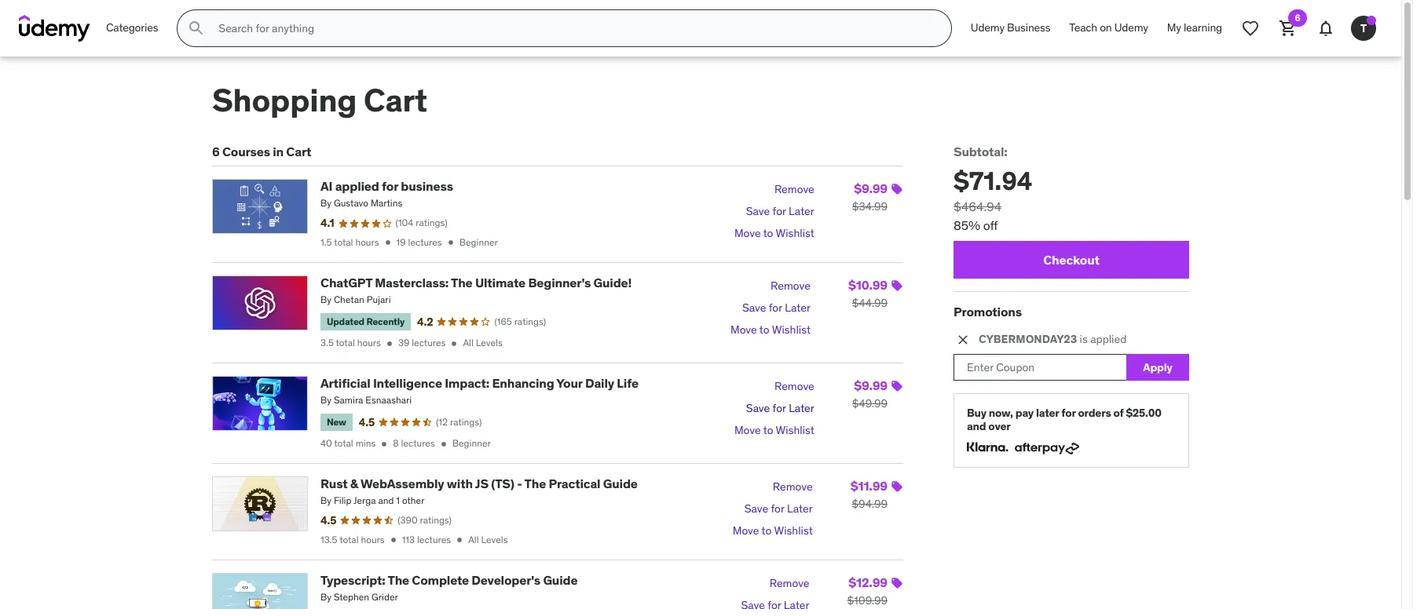 Task type: locate. For each thing, give the bounding box(es) containing it.
xxsmall image left "113"
[[388, 535, 399, 546]]

1 horizontal spatial guide
[[603, 476, 638, 492]]

by down ai
[[321, 197, 332, 209]]

ratings) right (165
[[514, 315, 546, 327]]

5 by from the top
[[321, 591, 332, 603]]

new
[[327, 416, 346, 428]]

coupon icon image right $9.99 $49.99
[[891, 380, 903, 393]]

39
[[398, 337, 410, 349]]

4.5 up "13.5" at bottom left
[[321, 514, 336, 528]]

artificial intelligence impact: enhancing your daily life link
[[321, 375, 639, 391]]

applied inside ai applied for business by gustavo martins
[[335, 178, 379, 194]]

xxsmall image right '39 lectures' at the left bottom of the page
[[449, 338, 460, 349]]

xxsmall image for 39 lectures
[[449, 338, 460, 349]]

1 vertical spatial levels
[[481, 534, 508, 546]]

cybermonday23 is applied
[[979, 333, 1127, 347]]

xxsmall image left 39
[[384, 338, 395, 349]]

filip
[[334, 495, 351, 507]]

jerga
[[353, 495, 376, 507]]

levels down (165
[[476, 337, 503, 349]]

0 horizontal spatial cart
[[286, 144, 311, 159]]

checkout button
[[954, 241, 1189, 279]]

0 horizontal spatial udemy
[[971, 21, 1005, 35]]

ratings) for (12 ratings)
[[450, 416, 482, 428]]

hours left "113"
[[361, 534, 385, 546]]

1 coupon icon image from the top
[[891, 183, 903, 196]]

t link
[[1345, 9, 1383, 47]]

by
[[321, 197, 332, 209], [321, 294, 332, 306], [321, 394, 332, 406], [321, 495, 332, 507], [321, 591, 332, 603]]

39 lectures
[[398, 337, 446, 349]]

remove button left $11.99
[[773, 477, 813, 499]]

0 vertical spatial cart
[[364, 81, 427, 120]]

lectures down 4.2
[[412, 337, 446, 349]]

1 horizontal spatial and
[[967, 420, 986, 434]]

and left over
[[967, 420, 986, 434]]

all levels
[[463, 337, 503, 349], [468, 534, 508, 546]]

total for 3.5
[[336, 337, 355, 349]]

1.5
[[321, 236, 332, 248]]

$9.99 up $34.99
[[854, 181, 888, 197]]

1
[[396, 495, 400, 507]]

xxsmall image for 19 lectures
[[382, 238, 393, 249]]

6 for 6 courses in cart
[[212, 144, 220, 159]]

1 vertical spatial the
[[524, 476, 546, 492]]

2 by from the top
[[321, 294, 332, 306]]

ratings) right (12
[[450, 416, 482, 428]]

all
[[463, 337, 474, 349], [468, 534, 479, 546]]

4.5 up mins
[[359, 415, 375, 429]]

hours left 19
[[355, 236, 379, 248]]

pay
[[1016, 406, 1034, 421]]

klarna image
[[967, 440, 1009, 455]]

1.5 total hours
[[321, 236, 379, 248]]

coupon icon image
[[891, 183, 903, 196], [891, 279, 903, 292], [891, 380, 903, 393], [891, 481, 903, 493], [891, 577, 903, 590]]

$11.99 $94.99
[[851, 478, 888, 511]]

total right "13.5" at bottom left
[[340, 534, 359, 546]]

lectures for 19 lectures
[[408, 236, 442, 248]]

remove left $11.99
[[773, 480, 813, 494]]

lectures down the 104 ratings element
[[408, 236, 442, 248]]

later left '$94.99'
[[787, 502, 813, 516]]

teach on udemy
[[1069, 21, 1148, 35]]

rust
[[321, 476, 348, 492]]

85%
[[954, 218, 980, 233]]

remove save for later move to wishlist
[[734, 183, 814, 241], [731, 279, 811, 337], [734, 380, 814, 438], [733, 480, 813, 538]]

$10.99
[[848, 277, 888, 293]]

$9.99 inside $9.99 $49.99
[[854, 378, 888, 394]]

1 horizontal spatial the
[[451, 275, 473, 290]]

xxsmall image
[[445, 238, 456, 249], [384, 338, 395, 349], [449, 338, 460, 349], [438, 439, 449, 450], [388, 535, 399, 546], [454, 535, 465, 546]]

chetan
[[334, 294, 364, 306]]

and
[[967, 420, 986, 434], [378, 495, 394, 507]]

remove button left $9.99 $34.99
[[775, 179, 814, 201]]

beginner up chatgpt masterclass: the ultimate beginner's guide! link
[[459, 236, 498, 248]]

0 vertical spatial all
[[463, 337, 474, 349]]

4 coupon icon image from the top
[[891, 481, 903, 493]]

1 $9.99 from the top
[[854, 181, 888, 197]]

1 horizontal spatial 6
[[1295, 12, 1301, 24]]

and left 1
[[378, 495, 394, 507]]

all levels down (165
[[463, 337, 503, 349]]

0 horizontal spatial applied
[[335, 178, 379, 194]]

0 vertical spatial 6
[[1295, 12, 1301, 24]]

0 vertical spatial beginner
[[459, 236, 498, 248]]

all up impact:
[[463, 337, 474, 349]]

pujari
[[367, 294, 391, 306]]

afterpay image
[[1015, 443, 1079, 455]]

2 udemy from the left
[[1114, 21, 1148, 35]]

ratings) inside 390 ratings element
[[420, 515, 452, 526]]

2 horizontal spatial the
[[524, 476, 546, 492]]

3 coupon icon image from the top
[[891, 380, 903, 393]]

2 $9.99 from the top
[[854, 378, 888, 394]]

1 vertical spatial all levels
[[468, 534, 508, 546]]

6 courses in cart
[[212, 144, 311, 159]]

0 vertical spatial and
[[967, 420, 986, 434]]

coupon icon image right $11.99
[[891, 481, 903, 493]]

ratings) for (165 ratings)
[[514, 315, 546, 327]]

webassembly
[[361, 476, 444, 492]]

0 vertical spatial xxsmall image
[[382, 238, 393, 249]]

$94.99
[[852, 497, 888, 511]]

(12
[[436, 416, 448, 428]]

104 ratings element
[[396, 217, 447, 230]]

$44.99
[[852, 296, 888, 310]]

applied
[[335, 178, 379, 194], [1090, 333, 1127, 347]]

total for 13.5
[[340, 534, 359, 546]]

1 vertical spatial applied
[[1090, 333, 1127, 347]]

lectures down 390 ratings element at the left of page
[[417, 534, 451, 546]]

ai applied for business link
[[321, 178, 453, 194]]

$9.99 inside $9.99 $34.99
[[854, 181, 888, 197]]

guide right developer's
[[543, 572, 578, 588]]

$10.99 $44.99
[[848, 277, 888, 310]]

js
[[475, 476, 489, 492]]

1 by from the top
[[321, 197, 332, 209]]

1 vertical spatial $9.99
[[854, 378, 888, 394]]

$9.99 up the $49.99
[[854, 378, 888, 394]]

ratings)
[[416, 217, 447, 229], [514, 315, 546, 327], [450, 416, 482, 428], [420, 515, 452, 526]]

impact:
[[445, 375, 489, 391]]

xxsmall image right 19 lectures in the left top of the page
[[445, 238, 456, 249]]

all levels up developer's
[[468, 534, 508, 546]]

0 horizontal spatial and
[[378, 495, 394, 507]]

0 horizontal spatial the
[[388, 572, 409, 588]]

1 horizontal spatial applied
[[1090, 333, 1127, 347]]

113
[[402, 534, 415, 546]]

1 vertical spatial hours
[[357, 337, 381, 349]]

1 vertical spatial beginner
[[452, 438, 491, 450]]

coupon icon image right $10.99
[[891, 279, 903, 292]]

19 lectures
[[396, 236, 442, 248]]

teach
[[1069, 21, 1097, 35]]

all for 39 lectures
[[463, 337, 474, 349]]

1 vertical spatial and
[[378, 495, 394, 507]]

levels for 39 lectures
[[476, 337, 503, 349]]

6 left courses
[[212, 144, 220, 159]]

rust & webassembly with js (ts) - the practical guide link
[[321, 476, 638, 492]]

t
[[1361, 21, 1367, 35]]

ratings) up 19 lectures in the left top of the page
[[416, 217, 447, 229]]

martins
[[371, 197, 402, 209]]

guide!
[[594, 275, 632, 290]]

levels up developer's
[[481, 534, 508, 546]]

12 ratings element
[[436, 416, 482, 429]]

the inside the typescript: the complete developer's guide by stephen grider
[[388, 572, 409, 588]]

all right the '113 lectures'
[[468, 534, 479, 546]]

0 vertical spatial levels
[[476, 337, 503, 349]]

by left filip on the bottom
[[321, 495, 332, 507]]

guide right practical
[[603, 476, 638, 492]]

1 vertical spatial all
[[468, 534, 479, 546]]

ai applied for business by gustavo martins
[[321, 178, 453, 209]]

udemy right on
[[1114, 21, 1148, 35]]

typescript: the complete developer's guide by stephen grider
[[321, 572, 578, 603]]

0 vertical spatial applied
[[335, 178, 379, 194]]

remove
[[775, 183, 814, 197], [771, 279, 811, 293], [775, 380, 814, 394], [773, 480, 813, 494], [770, 577, 810, 591]]

4.5 for (390 ratings)
[[321, 514, 336, 528]]

5 coupon icon image from the top
[[891, 577, 903, 590]]

later left $34.99
[[789, 205, 814, 219]]

lectures for 8 lectures
[[401, 438, 435, 450]]

6 inside 6 link
[[1295, 12, 1301, 24]]

4 by from the top
[[321, 495, 332, 507]]

$464.94
[[954, 199, 1002, 215]]

xxsmall image left 8
[[379, 439, 390, 450]]

later
[[789, 205, 814, 219], [785, 301, 811, 315], [789, 402, 814, 416], [787, 502, 813, 516]]

courses
[[222, 144, 270, 159]]

guide inside the typescript: the complete developer's guide by stephen grider
[[543, 572, 578, 588]]

xxsmall image left 19
[[382, 238, 393, 249]]

for inside ai applied for business by gustavo martins
[[382, 178, 398, 194]]

total right 1.5
[[334, 236, 353, 248]]

applied right is
[[1090, 333, 1127, 347]]

for
[[382, 178, 398, 194], [773, 205, 786, 219], [769, 301, 782, 315], [773, 402, 786, 416], [1061, 406, 1076, 421], [771, 502, 784, 516]]

$49.99
[[852, 397, 888, 411]]

1 vertical spatial 4.5
[[321, 514, 336, 528]]

for inside buy now, pay later for orders of $25.00 and over
[[1061, 406, 1076, 421]]

0 vertical spatial the
[[451, 275, 473, 290]]

mins
[[356, 438, 376, 450]]

0 horizontal spatial 6
[[212, 144, 220, 159]]

2 coupon icon image from the top
[[891, 279, 903, 292]]

1 vertical spatial cart
[[286, 144, 311, 159]]

later
[[1036, 406, 1059, 421]]

$9.99 for $9.99 $34.99
[[854, 181, 888, 197]]

6 for 6
[[1295, 12, 1301, 24]]

the right -
[[524, 476, 546, 492]]

beginner
[[459, 236, 498, 248], [452, 438, 491, 450]]

my learning link
[[1158, 9, 1232, 47]]

390 ratings element
[[398, 515, 452, 528]]

2 vertical spatial hours
[[361, 534, 385, 546]]

beginner down 12 ratings element
[[452, 438, 491, 450]]

levels
[[476, 337, 503, 349], [481, 534, 508, 546]]

xxsmall image
[[382, 238, 393, 249], [379, 439, 390, 450]]

the inside rust & webassembly with js (ts) - the practical guide by filip jerga and 1 other
[[524, 476, 546, 492]]

the left ultimate
[[451, 275, 473, 290]]

by left chetan
[[321, 294, 332, 306]]

1 udemy from the left
[[971, 21, 1005, 35]]

hours for &
[[361, 534, 385, 546]]

enhancing
[[492, 375, 554, 391]]

beginner for 8 lectures
[[452, 438, 491, 450]]

1 vertical spatial xxsmall image
[[379, 439, 390, 450]]

0 horizontal spatial guide
[[543, 572, 578, 588]]

lectures for 39 lectures
[[412, 337, 446, 349]]

xxsmall image down (12
[[438, 439, 449, 450]]

chatgpt
[[321, 275, 372, 290]]

0 horizontal spatial 4.5
[[321, 514, 336, 528]]

2 vertical spatial the
[[388, 572, 409, 588]]

coupon icon image right $9.99 $34.99
[[891, 183, 903, 196]]

later left the $49.99
[[789, 402, 814, 416]]

by left samira
[[321, 394, 332, 406]]

total right the 40
[[334, 438, 353, 450]]

lectures right 8
[[401, 438, 435, 450]]

0 vertical spatial $9.99
[[854, 181, 888, 197]]

6 link
[[1269, 9, 1307, 47]]

hours down updated recently at the bottom left
[[357, 337, 381, 349]]

complete
[[412, 572, 469, 588]]

samira
[[334, 394, 363, 406]]

4.5 for (12 ratings)
[[359, 415, 375, 429]]

coupon icon image for $10.99 $44.99
[[891, 279, 903, 292]]

applied up gustavo
[[335, 178, 379, 194]]

business
[[401, 178, 453, 194]]

8
[[393, 438, 399, 450]]

xxsmall image right the '113 lectures'
[[454, 535, 465, 546]]

$9.99
[[854, 181, 888, 197], [854, 378, 888, 394]]

1 vertical spatial 6
[[212, 144, 220, 159]]

0 vertical spatial 4.5
[[359, 415, 375, 429]]

the up grider
[[388, 572, 409, 588]]

by left stephen
[[321, 591, 332, 603]]

xxsmall image for 8 lectures
[[438, 439, 449, 450]]

cart
[[364, 81, 427, 120], [286, 144, 311, 159]]

3.5 total hours
[[321, 337, 381, 349]]

1 horizontal spatial 4.5
[[359, 415, 375, 429]]

0 vertical spatial guide
[[603, 476, 638, 492]]

6 left "notifications" icon on the top of page
[[1295, 12, 1301, 24]]

off
[[983, 218, 998, 233]]

$25.00
[[1126, 406, 1162, 421]]

small image
[[955, 333, 971, 348]]

teach on udemy link
[[1060, 9, 1158, 47]]

13.5
[[321, 534, 337, 546]]

notifications image
[[1317, 19, 1335, 38]]

3 by from the top
[[321, 394, 332, 406]]

submit search image
[[187, 19, 206, 38]]

hours
[[355, 236, 379, 248], [357, 337, 381, 349], [361, 534, 385, 546]]

by inside artificial intelligence impact: enhancing your daily life by samira esnaashari
[[321, 394, 332, 406]]

coupon icon image right the $12.99
[[891, 577, 903, 590]]

3.5
[[321, 337, 334, 349]]

1 horizontal spatial udemy
[[1114, 21, 1148, 35]]

xxsmall image for 113 lectures
[[454, 535, 465, 546]]

0 vertical spatial all levels
[[463, 337, 503, 349]]

(390
[[398, 515, 418, 526]]

1 vertical spatial guide
[[543, 572, 578, 588]]

udemy left business
[[971, 21, 1005, 35]]

xxsmall image for 8 lectures
[[379, 439, 390, 450]]

ratings) up the '113 lectures'
[[420, 515, 452, 526]]

subtotal: $71.94 $464.94 85% off
[[954, 144, 1032, 233]]

hours for applied
[[355, 236, 379, 248]]

ratings) inside 12 ratings element
[[450, 416, 482, 428]]

ratings) inside 165 ratings element
[[514, 315, 546, 327]]

ratings) inside the 104 ratings element
[[416, 217, 447, 229]]

udemy business link
[[961, 9, 1060, 47]]

total right 3.5
[[336, 337, 355, 349]]

0 vertical spatial hours
[[355, 236, 379, 248]]

40 total mins
[[321, 438, 376, 450]]



Task type: describe. For each thing, give the bounding box(es) containing it.
by inside ai applied for business by gustavo martins
[[321, 197, 332, 209]]

beginner for 19 lectures
[[459, 236, 498, 248]]

19
[[396, 236, 406, 248]]

recently
[[366, 316, 405, 327]]

masterclass:
[[375, 275, 449, 290]]

113 lectures
[[402, 534, 451, 546]]

the inside chatgpt masterclass: the ultimate beginner's guide! by chetan pujari
[[451, 275, 473, 290]]

$34.99
[[852, 200, 888, 214]]

165 ratings element
[[494, 315, 546, 329]]

buy
[[967, 406, 987, 421]]

(12 ratings)
[[436, 416, 482, 428]]

wishlist image
[[1241, 19, 1260, 38]]

&
[[350, 476, 358, 492]]

remove button left $10.99
[[771, 276, 811, 298]]

beginner's
[[528, 275, 591, 290]]

levels for 113 lectures
[[481, 534, 508, 546]]

chatgpt masterclass: the ultimate beginner's guide! link
[[321, 275, 632, 290]]

(ts)
[[491, 476, 515, 492]]

udemy business
[[971, 21, 1051, 35]]

life
[[617, 375, 639, 391]]

ai
[[321, 178, 333, 194]]

remove button left $9.99 $49.99
[[775, 376, 814, 398]]

ultimate
[[475, 275, 526, 290]]

1 horizontal spatial cart
[[364, 81, 427, 120]]

subtotal:
[[954, 144, 1008, 159]]

all levels for 113 lectures
[[468, 534, 508, 546]]

remove left $12.99 $109.99
[[770, 577, 810, 591]]

coupon icon image for $11.99 $94.99
[[891, 481, 903, 493]]

13.5 total hours
[[321, 534, 385, 546]]

is
[[1080, 333, 1088, 347]]

coupon icon image for $12.99 $109.99
[[891, 577, 903, 590]]

cybermonday23
[[979, 333, 1077, 347]]

rust & webassembly with js (ts) - the practical guide by filip jerga and 1 other
[[321, 476, 638, 507]]

now,
[[989, 406, 1013, 421]]

with
[[447, 476, 473, 492]]

(165
[[494, 315, 512, 327]]

(104
[[396, 217, 413, 229]]

4.1
[[321, 216, 334, 230]]

updated
[[327, 316, 364, 327]]

artificial intelligence impact: enhancing your daily life by samira esnaashari
[[321, 375, 639, 406]]

by inside rust & webassembly with js (ts) - the practical guide by filip jerga and 1 other
[[321, 495, 332, 507]]

$109.99
[[847, 594, 888, 608]]

typescript: the complete developer's guide link
[[321, 572, 578, 588]]

total for 1.5
[[334, 236, 353, 248]]

$9.99 $49.99
[[852, 378, 888, 411]]

4.2
[[417, 315, 433, 329]]

my learning
[[1167, 21, 1222, 35]]

xxsmall image for 19 lectures
[[445, 238, 456, 249]]

coupon icon image for $9.99 $49.99
[[891, 380, 903, 393]]

ratings) for (390 ratings)
[[420, 515, 452, 526]]

checkout
[[1043, 252, 1100, 268]]

apply button
[[1127, 355, 1189, 381]]

shopping cart
[[212, 81, 427, 120]]

remove left $9.99 $49.99
[[775, 380, 814, 394]]

intelligence
[[373, 375, 442, 391]]

shopping
[[212, 81, 357, 120]]

chatgpt masterclass: the ultimate beginner's guide! by chetan pujari
[[321, 275, 632, 306]]

over
[[989, 420, 1011, 434]]

remove left $9.99 $34.99
[[775, 183, 814, 197]]

$71.94
[[954, 165, 1032, 197]]

stephen
[[334, 591, 369, 603]]

$12.99 $109.99
[[847, 575, 888, 608]]

-
[[517, 476, 522, 492]]

categories button
[[97, 9, 168, 47]]

(104 ratings)
[[396, 217, 447, 229]]

coupon icon image for $9.99 $34.99
[[891, 183, 903, 196]]

Enter Coupon text field
[[954, 355, 1127, 381]]

esnaashari
[[366, 394, 412, 406]]

artificial
[[321, 375, 370, 391]]

ratings) for (104 ratings)
[[416, 217, 447, 229]]

lectures for 113 lectures
[[417, 534, 451, 546]]

all levels for 39 lectures
[[463, 337, 503, 349]]

udemy image
[[19, 15, 90, 42]]

later left $10.99 $44.99
[[785, 301, 811, 315]]

remove left $10.99
[[771, 279, 811, 293]]

developer's
[[472, 572, 541, 588]]

shopping cart with 6 items image
[[1279, 19, 1298, 38]]

apply
[[1143, 361, 1173, 375]]

typescript:
[[321, 572, 385, 588]]

and inside buy now, pay later for orders of $25.00 and over
[[967, 420, 986, 434]]

total for 40
[[334, 438, 353, 450]]

buy now, pay later for orders of $25.00 and over
[[967, 406, 1162, 434]]

(165 ratings)
[[494, 315, 546, 327]]

$12.99
[[849, 575, 888, 590]]

you have alerts image
[[1367, 16, 1376, 25]]

$9.99 for $9.99 $49.99
[[854, 378, 888, 394]]

on
[[1100, 21, 1112, 35]]

and inside rust & webassembly with js (ts) - the practical guide by filip jerga and 1 other
[[378, 495, 394, 507]]

8 lectures
[[393, 438, 435, 450]]

by inside chatgpt masterclass: the ultimate beginner's guide! by chetan pujari
[[321, 294, 332, 306]]

$11.99
[[851, 478, 888, 494]]

all for 113 lectures
[[468, 534, 479, 546]]

in
[[273, 144, 284, 159]]

(390 ratings)
[[398, 515, 452, 526]]

guide inside rust & webassembly with js (ts) - the practical guide by filip jerga and 1 other
[[603, 476, 638, 492]]

business
[[1007, 21, 1051, 35]]

your
[[556, 375, 583, 391]]

my
[[1167, 21, 1181, 35]]

remove button left $12.99 $109.99
[[770, 573, 810, 595]]

by inside the typescript: the complete developer's guide by stephen grider
[[321, 591, 332, 603]]

Search for anything text field
[[216, 15, 932, 42]]

orders
[[1078, 406, 1111, 421]]

updated recently
[[327, 316, 405, 327]]

gustavo
[[334, 197, 368, 209]]



Task type: vqa. For each thing, say whether or not it's contained in the screenshot.
$71.94 in the top of the page
yes



